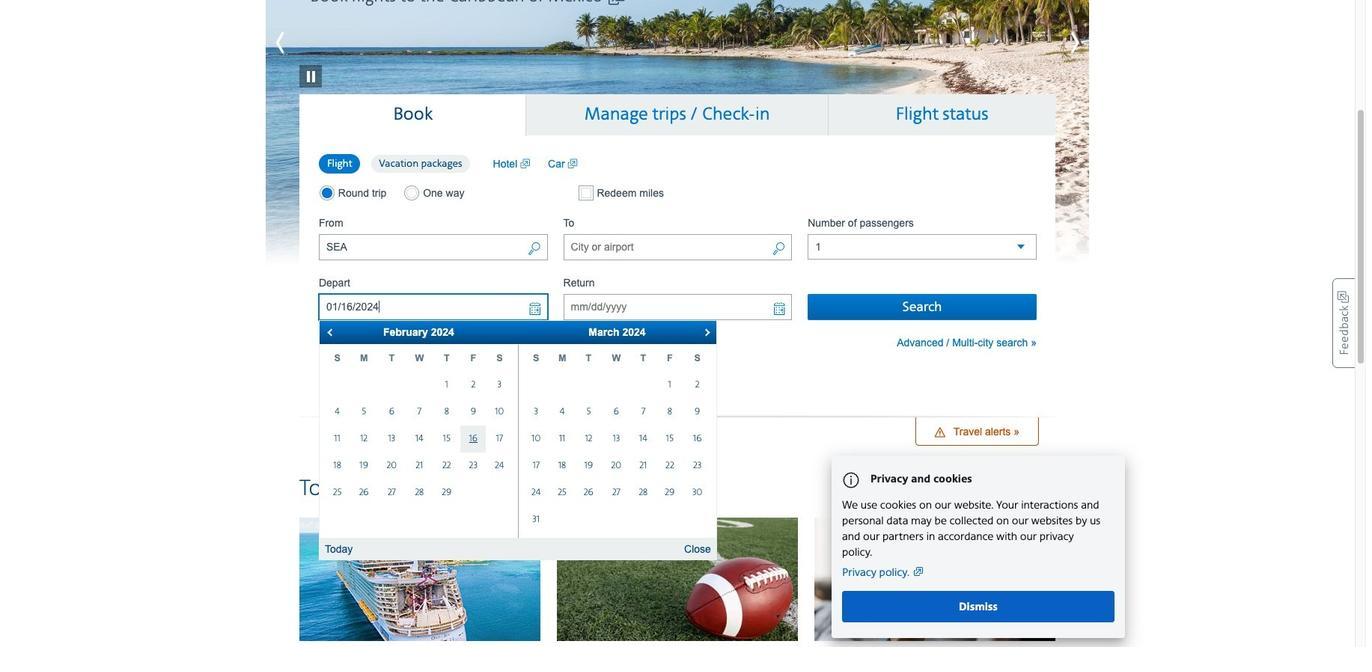 Task type: describe. For each thing, give the bounding box(es) containing it.
1 city or airport text field from the left
[[319, 234, 548, 261]]

search image for second city or airport text box from the right
[[528, 241, 541, 258]]

earn bonus miles on car rentals. opens another site in a new window that may not meet accessibility guidelines. image
[[266, 0, 1089, 266]]

2 newpage image from the left
[[568, 156, 578, 171]]

leave feedback, opens external site in new window image
[[1333, 279, 1355, 368]]

3 tab from the left
[[829, 94, 1056, 135]]

2 mm/dd/yyyy text field from the left
[[563, 294, 792, 320]]

pause slideshow image
[[299, 42, 322, 87]]



Task type: locate. For each thing, give the bounding box(es) containing it.
start off spring with a beach trip. book flights to the caribbean or mexico. opens another site in a new window that may not meet accessibility guidelines. image
[[266, 0, 1089, 266]]

2 tab from the left
[[527, 94, 829, 135]]

1 horizontal spatial mm/dd/yyyy text field
[[563, 294, 792, 320]]

None submit
[[808, 294, 1037, 320]]

1 vertical spatial option group
[[319, 185, 548, 201]]

1 horizontal spatial search image
[[772, 241, 786, 258]]

tab list
[[300, 94, 1056, 136]]

City or airport text field
[[319, 234, 548, 261], [563, 234, 792, 261]]

newpage image
[[520, 156, 530, 171], [568, 156, 578, 171]]

search image for 2nd city or airport text box
[[772, 241, 786, 258]]

0 horizontal spatial mm/dd/yyyy text field
[[319, 294, 548, 320]]

1 option group from the top
[[319, 153, 478, 174]]

0 horizontal spatial city or airport text field
[[319, 234, 548, 261]]

2 option group from the top
[[319, 185, 548, 201]]

1 horizontal spatial city or airport text field
[[563, 234, 792, 261]]

mm/dd/yyyy text field
[[319, 294, 548, 320], [563, 294, 792, 320]]

next slide image
[[1022, 24, 1089, 61]]

search image
[[528, 241, 541, 258], [772, 241, 786, 258]]

1 horizontal spatial newpage image
[[568, 156, 578, 171]]

2 search image from the left
[[772, 241, 786, 258]]

2 city or airport text field from the left
[[563, 234, 792, 261]]

0 vertical spatial option group
[[319, 153, 478, 174]]

0 horizontal spatial newpage image
[[520, 156, 530, 171]]

1 tab from the left
[[300, 94, 527, 136]]

1 mm/dd/yyyy text field from the left
[[319, 294, 548, 320]]

0 horizontal spatial search image
[[528, 241, 541, 258]]

tab
[[300, 94, 527, 136], [527, 94, 829, 135], [829, 94, 1056, 135]]

1 search image from the left
[[528, 241, 541, 258]]

previous slide image
[[266, 24, 333, 61]]

option group
[[319, 153, 478, 174], [319, 185, 548, 201]]

1 newpage image from the left
[[520, 156, 530, 171]]



Task type: vqa. For each thing, say whether or not it's contained in the screenshot.
first the City or airport text box from the left
yes



